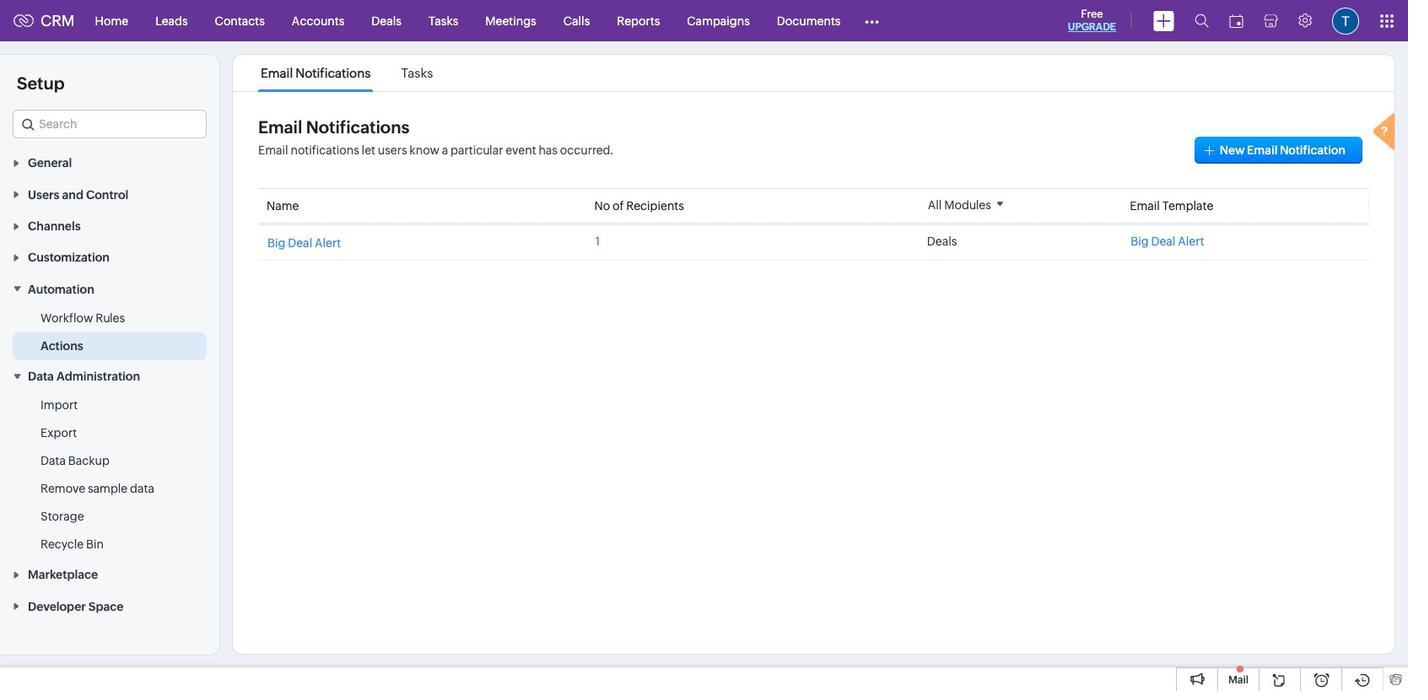 Task type: vqa. For each thing, say whether or not it's contained in the screenshot.
list box
no



Task type: describe. For each thing, give the bounding box(es) containing it.
leads link
[[142, 0, 201, 41]]

Search text field
[[14, 111, 206, 138]]

storage link
[[41, 508, 84, 525]]

new
[[1220, 144, 1245, 157]]

email for email notifications let users know a particular event has occurred.
[[258, 144, 288, 157]]

0 horizontal spatial big
[[268, 236, 286, 250]]

of
[[613, 199, 624, 213]]

0 vertical spatial tasks link
[[415, 0, 472, 41]]

users
[[378, 144, 407, 157]]

home
[[95, 14, 128, 27]]

1 horizontal spatial deal
[[1152, 235, 1176, 248]]

tasks link inside list
[[399, 66, 436, 80]]

storage
[[41, 510, 84, 523]]

marketplace
[[28, 568, 98, 582]]

channels button
[[0, 210, 219, 241]]

email for email notifications new email notification
[[258, 117, 303, 137]]

notification
[[1281, 144, 1346, 157]]

calls
[[564, 14, 590, 27]]

import link
[[41, 397, 78, 414]]

1
[[595, 235, 600, 248]]

0 horizontal spatial big deal alert
[[268, 236, 341, 250]]

search element
[[1185, 0, 1220, 41]]

and
[[62, 188, 84, 201]]

remove sample data link
[[41, 480, 154, 497]]

notifications for email notifications
[[296, 66, 371, 80]]

1 link
[[595, 235, 600, 248]]

particular
[[451, 144, 503, 157]]

crm
[[41, 12, 75, 30]]

meetings link
[[472, 0, 550, 41]]

data
[[130, 482, 154, 496]]

actions link
[[41, 337, 83, 354]]

0 horizontal spatial deal
[[288, 236, 312, 250]]

deals link
[[358, 0, 415, 41]]

Other Modules field
[[855, 7, 891, 34]]

search image
[[1195, 14, 1210, 28]]

recipients
[[627, 199, 685, 213]]

data for data backup
[[41, 454, 66, 468]]

data administration region
[[0, 392, 219, 559]]

remove sample data
[[41, 482, 154, 496]]

template
[[1163, 199, 1214, 213]]

campaigns link
[[674, 0, 764, 41]]

free
[[1082, 8, 1104, 20]]

data backup link
[[41, 453, 110, 469]]

marketplace button
[[0, 559, 219, 590]]

1 horizontal spatial big deal alert
[[1131, 235, 1205, 248]]

email notifications
[[261, 66, 371, 80]]

upgrade
[[1069, 21, 1117, 33]]

data administration
[[28, 370, 140, 383]]

all modules
[[928, 198, 992, 212]]

free upgrade
[[1069, 8, 1117, 33]]

home link
[[82, 0, 142, 41]]

accounts
[[292, 14, 345, 27]]

import
[[41, 398, 78, 412]]

contacts
[[215, 14, 265, 27]]

general button
[[0, 147, 219, 178]]

campaigns
[[687, 14, 750, 27]]

reports link
[[604, 0, 674, 41]]

actions
[[41, 339, 83, 353]]

automation button
[[0, 273, 219, 304]]

contacts link
[[201, 0, 278, 41]]

calendar image
[[1230, 14, 1244, 27]]

workflow rules
[[41, 311, 125, 325]]

reports
[[617, 14, 660, 27]]

no of recipients
[[595, 199, 685, 213]]

all
[[928, 198, 942, 212]]

1 horizontal spatial big
[[1131, 235, 1149, 248]]

rules
[[96, 311, 125, 325]]

data administration button
[[0, 360, 219, 392]]

create menu element
[[1144, 0, 1185, 41]]

workflow rules link
[[41, 310, 125, 326]]

data backup
[[41, 454, 110, 468]]

1 horizontal spatial deals
[[928, 235, 958, 248]]

profile image
[[1333, 7, 1360, 34]]

customization
[[28, 251, 110, 265]]

occurred.
[[560, 144, 613, 157]]

leads
[[155, 14, 188, 27]]

export link
[[41, 425, 77, 442]]

1 horizontal spatial alert
[[1179, 235, 1205, 248]]

name
[[267, 199, 299, 213]]



Task type: locate. For each thing, give the bounding box(es) containing it.
deal down email template
[[1152, 235, 1176, 248]]

1 vertical spatial deals
[[928, 235, 958, 248]]

1 horizontal spatial big deal alert link
[[1131, 235, 1361, 248]]

big deal alert down email template
[[1131, 235, 1205, 248]]

big deal alert down name
[[268, 236, 341, 250]]

tasks link
[[415, 0, 472, 41], [399, 66, 436, 80]]

developer space
[[28, 600, 124, 613]]

workflow
[[41, 311, 93, 325]]

email for email notifications
[[261, 66, 293, 80]]

developer space button
[[0, 590, 219, 622]]

deals right the accounts "link" at top
[[372, 14, 402, 27]]

email inside list
[[261, 66, 293, 80]]

email down contacts
[[261, 66, 293, 80]]

documents link
[[764, 0, 855, 41]]

email template
[[1131, 199, 1214, 213]]

tasks right deals link
[[429, 14, 459, 27]]

email
[[261, 66, 293, 80], [258, 117, 303, 137], [258, 144, 288, 157], [1248, 144, 1278, 157], [1131, 199, 1161, 213]]

bin
[[86, 538, 104, 551]]

data down export
[[41, 454, 66, 468]]

developer
[[28, 600, 86, 613]]

0 vertical spatial notifications
[[296, 66, 371, 80]]

modules
[[945, 198, 992, 212]]

alert
[[1179, 235, 1205, 248], [315, 236, 341, 250]]

notifications down the accounts "link" at top
[[296, 66, 371, 80]]

data inside dropdown button
[[28, 370, 54, 383]]

administration
[[57, 370, 140, 383]]

let
[[362, 144, 376, 157]]

email right new
[[1248, 144, 1278, 157]]

notifications for email notifications new email notification
[[306, 117, 410, 137]]

tasks inside list
[[401, 66, 433, 80]]

recycle bin
[[41, 538, 104, 551]]

space
[[89, 600, 124, 613]]

big deal alert
[[1131, 235, 1205, 248], [268, 236, 341, 250]]

email for email template
[[1131, 199, 1161, 213]]

has
[[539, 144, 558, 157]]

big deal alert link down template
[[1131, 235, 1361, 248]]

accounts link
[[278, 0, 358, 41]]

list
[[246, 55, 449, 91]]

1 vertical spatial notifications
[[306, 117, 410, 137]]

calls link
[[550, 0, 604, 41]]

crm link
[[14, 12, 75, 30]]

create menu image
[[1154, 11, 1175, 31]]

users and control
[[28, 188, 129, 201]]

deals down all
[[928, 235, 958, 248]]

notifications
[[291, 144, 359, 157]]

mail
[[1229, 674, 1249, 686]]

big deal alert link
[[1131, 235, 1361, 248], [268, 236, 341, 250]]

users
[[28, 188, 59, 201]]

0 vertical spatial deals
[[372, 14, 402, 27]]

list containing email notifications
[[246, 55, 449, 91]]

recycle bin link
[[41, 536, 104, 553]]

profile element
[[1323, 0, 1370, 41]]

data inside region
[[41, 454, 66, 468]]

notifications up let
[[306, 117, 410, 137]]

email left template
[[1131, 199, 1161, 213]]

data for data administration
[[28, 370, 54, 383]]

event
[[506, 144, 536, 157]]

big down email template
[[1131, 235, 1149, 248]]

export
[[41, 426, 77, 440]]

0 horizontal spatial big deal alert link
[[268, 236, 341, 250]]

deals
[[372, 14, 402, 27], [928, 235, 958, 248]]

automation region
[[0, 304, 219, 360]]

recycle
[[41, 538, 84, 551]]

general
[[28, 156, 72, 170]]

0 horizontal spatial alert
[[315, 236, 341, 250]]

tasks link down deals link
[[399, 66, 436, 80]]

None field
[[13, 110, 207, 138]]

new email notification button
[[1195, 137, 1363, 164]]

big down name
[[268, 236, 286, 250]]

big
[[1131, 235, 1149, 248], [268, 236, 286, 250]]

1 vertical spatial data
[[41, 454, 66, 468]]

no
[[595, 199, 610, 213]]

1 vertical spatial tasks link
[[399, 66, 436, 80]]

setup
[[17, 73, 65, 93]]

All Modules field
[[923, 197, 1010, 213]]

email notifications new email notification
[[258, 117, 1346, 157]]

notifications
[[296, 66, 371, 80], [306, 117, 410, 137]]

documents
[[777, 14, 841, 27]]

automation
[[28, 283, 94, 296]]

channels
[[28, 220, 81, 233]]

sample
[[88, 482, 128, 496]]

0 horizontal spatial deals
[[372, 14, 402, 27]]

email left notifications
[[258, 144, 288, 157]]

email notifications let users know a particular event has occurred.
[[258, 144, 613, 157]]

data up import
[[28, 370, 54, 383]]

email notifications link
[[258, 66, 373, 80]]

remove
[[41, 482, 85, 496]]

tasks down deals link
[[401, 66, 433, 80]]

0 vertical spatial tasks
[[429, 14, 459, 27]]

backup
[[68, 454, 110, 468]]

email up notifications
[[258, 117, 303, 137]]

0 vertical spatial data
[[28, 370, 54, 383]]

a
[[442, 144, 448, 157]]

customization button
[[0, 241, 219, 273]]

users and control button
[[0, 178, 219, 210]]

notifications inside 'email notifications new email notification'
[[306, 117, 410, 137]]

meetings
[[486, 14, 537, 27]]

deal
[[1152, 235, 1176, 248], [288, 236, 312, 250]]

1 vertical spatial tasks
[[401, 66, 433, 80]]

know
[[410, 144, 440, 157]]

tasks link left meetings
[[415, 0, 472, 41]]

control
[[86, 188, 129, 201]]

big deal alert link down name
[[268, 236, 341, 250]]

deal down name
[[288, 236, 312, 250]]



